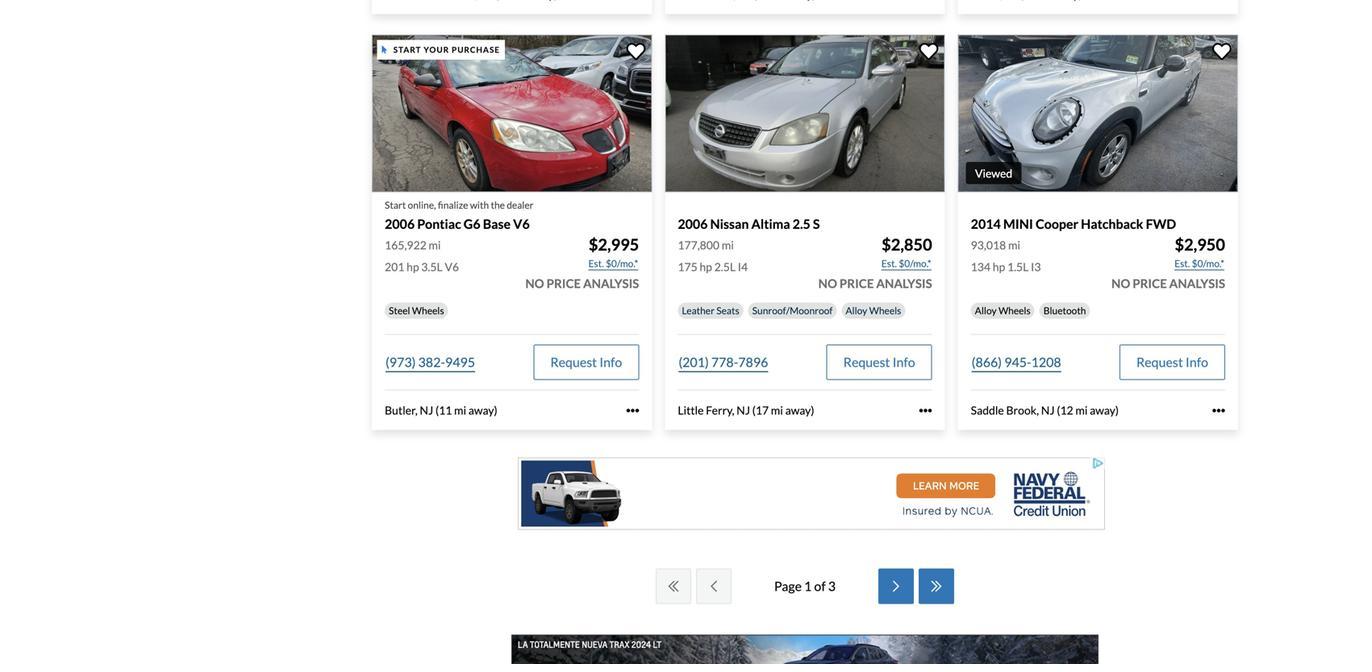 Task type: describe. For each thing, give the bounding box(es) containing it.
no for $2,850
[[819, 276, 837, 291]]

$2,850
[[882, 235, 932, 255]]

bluetooth
[[1044, 305, 1086, 317]]

175
[[678, 260, 698, 274]]

sunroof/moonroof
[[752, 305, 833, 317]]

nj for $2,950
[[1041, 404, 1055, 418]]

no for $2,995
[[525, 276, 544, 291]]

$2,950
[[1175, 235, 1225, 255]]

2006 nissan altima 2.5 s
[[678, 216, 820, 232]]

g6
[[464, 216, 480, 232]]

pontiac
[[417, 216, 461, 232]]

165,922
[[385, 239, 426, 252]]

hp for $2,950
[[993, 260, 1005, 274]]

analysis for $2,995
[[583, 276, 639, 291]]

hp for $2,850
[[700, 260, 712, 274]]

chevron left image
[[706, 580, 722, 593]]

ellipsis h image
[[919, 404, 932, 417]]

est. for $2,850
[[882, 258, 897, 270]]

price for $2,995
[[547, 276, 581, 291]]

request info for $2,850
[[843, 355, 915, 370]]

2 2006 from the left
[[678, 216, 708, 232]]

945-
[[1004, 355, 1031, 370]]

(973)
[[386, 355, 416, 370]]

1 request info button from the left
[[533, 345, 639, 380]]

2 alloy from the left
[[975, 305, 997, 317]]

(973) 382-9495
[[386, 355, 475, 370]]

93,018
[[971, 239, 1006, 252]]

no for $2,950
[[1112, 276, 1130, 291]]

info for $2,850
[[893, 355, 915, 370]]

the
[[491, 199, 505, 211]]

2014
[[971, 216, 1001, 232]]

leather seats
[[682, 305, 739, 317]]

$2,995
[[589, 235, 639, 255]]

request info button for $2,850
[[827, 345, 932, 380]]

1 alloy wheels from the left
[[846, 305, 901, 317]]

brook,
[[1006, 404, 1039, 418]]

saddle brook, nj (12 mi away)
[[971, 404, 1119, 418]]

i3
[[1031, 260, 1041, 274]]

little
[[678, 404, 704, 418]]

$2,995 est. $0/mo.* no price analysis
[[525, 235, 639, 291]]

est. for $2,950
[[1175, 258, 1190, 270]]

mi inside 93,018 mi 134 hp 1.5l i3
[[1008, 239, 1020, 252]]

away) for $2,950
[[1090, 404, 1119, 418]]

v6 inside 165,922 mi 201 hp 3.5l v6
[[445, 260, 459, 274]]

(201)
[[679, 355, 709, 370]]

1.5l
[[1007, 260, 1029, 274]]

sheer silver metallic 2006 nissan altima 2.5 s sedan front-wheel drive automatic image
[[665, 35, 945, 192]]

s
[[813, 216, 820, 232]]

(12
[[1057, 404, 1073, 418]]

778-
[[711, 355, 738, 370]]

0 vertical spatial advertisement region
[[518, 458, 1105, 530]]

1 info from the left
[[600, 355, 622, 370]]

mi right (11
[[454, 404, 466, 418]]

info for $2,950
[[1186, 355, 1208, 370]]

fwd
[[1146, 216, 1176, 232]]

page
[[774, 579, 802, 594]]

est. $0/mo.* button for $2,995
[[588, 256, 639, 272]]

mi right (12
[[1076, 404, 1088, 418]]

$2,950 est. $0/mo.* no price analysis
[[1112, 235, 1225, 291]]

request for $2,850
[[843, 355, 890, 370]]

start online, finalize with the dealer 2006 pontiac g6 base v6
[[385, 199, 534, 232]]

134
[[971, 260, 991, 274]]

request info for $2,950
[[1137, 355, 1208, 370]]

est. $0/mo.* button for $2,950
[[1174, 256, 1225, 272]]

start your purchase
[[393, 45, 500, 55]]

2014 mini cooper hatchback fwd
[[971, 216, 1176, 232]]

online,
[[408, 199, 436, 211]]

request info button for $2,950
[[1120, 345, 1225, 380]]

est. for $2,995
[[588, 258, 604, 270]]

analysis for $2,850
[[876, 276, 932, 291]]

hp for $2,995
[[407, 260, 419, 274]]

seats
[[717, 305, 739, 317]]



Task type: vqa. For each thing, say whether or not it's contained in the screenshot.
Mileage image at the left
no



Task type: locate. For each thing, give the bounding box(es) containing it.
1 horizontal spatial $0/mo.*
[[899, 258, 931, 270]]

red 2006 pontiac g6 base v6 sedan front-wheel drive automatic image
[[372, 35, 652, 192]]

alloy down 134
[[975, 305, 997, 317]]

1 horizontal spatial alloy wheels
[[975, 305, 1031, 317]]

hp inside 93,018 mi 134 hp 1.5l i3
[[993, 260, 1005, 274]]

est. inside $2,950 est. $0/mo.* no price analysis
[[1175, 258, 1190, 270]]

0 horizontal spatial ellipsis h image
[[626, 404, 639, 417]]

est. down '$2,950'
[[1175, 258, 1190, 270]]

purchase
[[452, 45, 500, 55]]

price for $2,950
[[1133, 276, 1167, 291]]

3 request from the left
[[1137, 355, 1183, 370]]

analysis inside '$2,850 est. $0/mo.* no price analysis'
[[876, 276, 932, 291]]

mi inside '177,800 mi 175 hp 2.5l i4'
[[722, 239, 734, 252]]

1 horizontal spatial wheels
[[869, 305, 901, 317]]

away) right (12
[[1090, 404, 1119, 418]]

analysis inside $2,995 est. $0/mo.* no price analysis
[[583, 276, 639, 291]]

1 horizontal spatial est.
[[882, 258, 897, 270]]

steel
[[389, 305, 410, 317]]

est. $0/mo.* button for $2,850
[[881, 256, 932, 272]]

wheels down 1.5l on the top
[[999, 305, 1031, 317]]

altima
[[751, 216, 790, 232]]

ellipsis h image for saddle brook, nj (12 mi away)
[[1212, 404, 1225, 417]]

silver 2014 mini cooper hatchback fwd hatchback front-wheel drive 6-speed automatic image
[[958, 35, 1238, 192]]

1 vertical spatial advertisement region
[[511, 635, 1099, 665]]

0 horizontal spatial alloy wheels
[[846, 305, 901, 317]]

$0/mo.* inside $2,950 est. $0/mo.* no price analysis
[[1192, 258, 1225, 270]]

est. down $2,995
[[588, 258, 604, 270]]

3 request info from the left
[[1137, 355, 1208, 370]]

viewed
[[975, 166, 1013, 180]]

2 no from the left
[[819, 276, 837, 291]]

away) right (17
[[785, 404, 814, 418]]

nj left (12
[[1041, 404, 1055, 418]]

1 est. $0/mo.* button from the left
[[588, 256, 639, 272]]

$0/mo.* for $2,850
[[899, 258, 931, 270]]

chevron double right image
[[929, 580, 945, 593]]

1 horizontal spatial hp
[[700, 260, 712, 274]]

away)
[[469, 404, 498, 418], [785, 404, 814, 418], [1090, 404, 1119, 418]]

2006 up 177,800
[[678, 216, 708, 232]]

177,800 mi 175 hp 2.5l i4
[[678, 239, 748, 274]]

0 horizontal spatial analysis
[[583, 276, 639, 291]]

1 nj from the left
[[420, 404, 433, 418]]

price for $2,850
[[840, 276, 874, 291]]

2 $0/mo.* from the left
[[899, 258, 931, 270]]

2 wheels from the left
[[869, 305, 901, 317]]

start right mouse pointer image
[[393, 45, 421, 55]]

382-
[[418, 355, 445, 370]]

analysis down '$2,950'
[[1169, 276, 1225, 291]]

3 est. from the left
[[1175, 258, 1190, 270]]

your
[[424, 45, 449, 55]]

2 ellipsis h image from the left
[[1212, 404, 1225, 417]]

0 horizontal spatial request info
[[550, 355, 622, 370]]

(17
[[752, 404, 769, 418]]

nj for $2,850
[[737, 404, 750, 418]]

2 nj from the left
[[737, 404, 750, 418]]

est. inside $2,995 est. $0/mo.* no price analysis
[[588, 258, 604, 270]]

alloy down '$2,850 est. $0/mo.* no price analysis'
[[846, 305, 867, 317]]

steel wheels
[[389, 305, 444, 317]]

start inside start online, finalize with the dealer 2006 pontiac g6 base v6
[[385, 199, 406, 211]]

1 horizontal spatial info
[[893, 355, 915, 370]]

2 analysis from the left
[[876, 276, 932, 291]]

2 horizontal spatial away)
[[1090, 404, 1119, 418]]

(973) 382-9495 button
[[385, 345, 476, 380]]

0 horizontal spatial 2006
[[385, 216, 415, 232]]

hp right 134
[[993, 260, 1005, 274]]

price
[[547, 276, 581, 291], [840, 276, 874, 291], [1133, 276, 1167, 291]]

base
[[483, 216, 511, 232]]

alloy wheels
[[846, 305, 901, 317], [975, 305, 1031, 317]]

0 horizontal spatial away)
[[469, 404, 498, 418]]

advertisement region
[[518, 458, 1105, 530], [511, 635, 1099, 665]]

alloy wheels down 1.5l on the top
[[975, 305, 1031, 317]]

2 est. $0/mo.* button from the left
[[881, 256, 932, 272]]

analysis
[[583, 276, 639, 291], [876, 276, 932, 291], [1169, 276, 1225, 291]]

info
[[600, 355, 622, 370], [893, 355, 915, 370], [1186, 355, 1208, 370]]

hatchback
[[1081, 216, 1143, 232]]

leather
[[682, 305, 715, 317]]

ellipsis h image for butler, nj (11 mi away)
[[626, 404, 639, 417]]

away) for $2,850
[[785, 404, 814, 418]]

alloy
[[846, 305, 867, 317], [975, 305, 997, 317]]

2 est. from the left
[[882, 258, 897, 270]]

$0/mo.* down $2,995
[[606, 258, 638, 270]]

1 hp from the left
[[407, 260, 419, 274]]

7896
[[738, 355, 768, 370]]

hp inside '177,800 mi 175 hp 2.5l i4'
[[700, 260, 712, 274]]

butler,
[[385, 404, 418, 418]]

(201) 778-7896
[[679, 355, 768, 370]]

0 vertical spatial start
[[393, 45, 421, 55]]

2 horizontal spatial no
[[1112, 276, 1130, 291]]

no inside $2,995 est. $0/mo.* no price analysis
[[525, 276, 544, 291]]

est. $0/mo.* button down $2,850
[[881, 256, 932, 272]]

2 away) from the left
[[785, 404, 814, 418]]

0 horizontal spatial nj
[[420, 404, 433, 418]]

2 horizontal spatial info
[[1186, 355, 1208, 370]]

start for start your purchase
[[393, 45, 421, 55]]

cooper
[[1036, 216, 1079, 232]]

wheels
[[412, 305, 444, 317], [869, 305, 901, 317], [999, 305, 1031, 317]]

0 horizontal spatial est. $0/mo.* button
[[588, 256, 639, 272]]

analysis down $2,850
[[876, 276, 932, 291]]

$0/mo.* for $2,950
[[1192, 258, 1225, 270]]

2 price from the left
[[840, 276, 874, 291]]

mi right (17
[[771, 404, 783, 418]]

mi down pontiac
[[429, 239, 441, 252]]

1 vertical spatial start
[[385, 199, 406, 211]]

$0/mo.* down '$2,950'
[[1192, 258, 1225, 270]]

1 2006 from the left
[[385, 216, 415, 232]]

2 horizontal spatial request
[[1137, 355, 1183, 370]]

3
[[828, 579, 836, 594]]

1 analysis from the left
[[583, 276, 639, 291]]

2 request info button from the left
[[827, 345, 932, 380]]

0 vertical spatial v6
[[513, 216, 530, 232]]

hp
[[407, 260, 419, 274], [700, 260, 712, 274], [993, 260, 1005, 274]]

3 price from the left
[[1133, 276, 1167, 291]]

3 nj from the left
[[1041, 404, 1055, 418]]

v6
[[513, 216, 530, 232], [445, 260, 459, 274]]

2006 up 165,922
[[385, 216, 415, 232]]

3 wheels from the left
[[999, 305, 1031, 317]]

201
[[385, 260, 404, 274]]

3 no from the left
[[1112, 276, 1130, 291]]

0 horizontal spatial wheels
[[412, 305, 444, 317]]

chevron right image
[[888, 580, 904, 593]]

request info button
[[533, 345, 639, 380], [827, 345, 932, 380], [1120, 345, 1225, 380]]

wheels right steel
[[412, 305, 444, 317]]

start
[[393, 45, 421, 55], [385, 199, 406, 211]]

2 hp from the left
[[700, 260, 712, 274]]

v6 right the 3.5l
[[445, 260, 459, 274]]

$0/mo.* down $2,850
[[899, 258, 931, 270]]

hp right 201
[[407, 260, 419, 274]]

nj left (11
[[420, 404, 433, 418]]

(866) 945-1208
[[972, 355, 1061, 370]]

1 ellipsis h image from the left
[[626, 404, 639, 417]]

3 hp from the left
[[993, 260, 1005, 274]]

wheels down '$2,850 est. $0/mo.* no price analysis'
[[869, 305, 901, 317]]

1 horizontal spatial away)
[[785, 404, 814, 418]]

0 horizontal spatial no
[[525, 276, 544, 291]]

nj left (17
[[737, 404, 750, 418]]

1 horizontal spatial price
[[840, 276, 874, 291]]

mini
[[1003, 216, 1033, 232]]

2.5
[[793, 216, 811, 232]]

of
[[814, 579, 826, 594]]

nissan
[[710, 216, 749, 232]]

2 horizontal spatial hp
[[993, 260, 1005, 274]]

1 request from the left
[[550, 355, 597, 370]]

request for $2,950
[[1137, 355, 1183, 370]]

0 horizontal spatial hp
[[407, 260, 419, 274]]

$0/mo.* for $2,995
[[606, 258, 638, 270]]

no down the hatchback
[[1112, 276, 1130, 291]]

chevron double left image
[[665, 580, 682, 593]]

2 alloy wheels from the left
[[975, 305, 1031, 317]]

2 horizontal spatial nj
[[1041, 404, 1055, 418]]

start for start online, finalize with the dealer 2006 pontiac g6 base v6
[[385, 199, 406, 211]]

1 horizontal spatial est. $0/mo.* button
[[881, 256, 932, 272]]

no inside '$2,850 est. $0/mo.* no price analysis'
[[819, 276, 837, 291]]

est. $0/mo.* button down $2,995
[[588, 256, 639, 272]]

0 horizontal spatial info
[[600, 355, 622, 370]]

3 $0/mo.* from the left
[[1192, 258, 1225, 270]]

0 horizontal spatial $0/mo.*
[[606, 258, 638, 270]]

2 horizontal spatial est.
[[1175, 258, 1190, 270]]

mi inside 165,922 mi 201 hp 3.5l v6
[[429, 239, 441, 252]]

1 no from the left
[[525, 276, 544, 291]]

2 request from the left
[[843, 355, 890, 370]]

saddle
[[971, 404, 1004, 418]]

no inside $2,950 est. $0/mo.* no price analysis
[[1112, 276, 1130, 291]]

mi down nissan
[[722, 239, 734, 252]]

1 vertical spatial v6
[[445, 260, 459, 274]]

1 horizontal spatial v6
[[513, 216, 530, 232]]

price inside '$2,850 est. $0/mo.* no price analysis'
[[840, 276, 874, 291]]

3 analysis from the left
[[1169, 276, 1225, 291]]

mouse pointer image
[[382, 46, 387, 54]]

1 $0/mo.* from the left
[[606, 258, 638, 270]]

no
[[525, 276, 544, 291], [819, 276, 837, 291], [1112, 276, 1130, 291]]

165,922 mi 201 hp 3.5l v6
[[385, 239, 459, 274]]

little ferry, nj (17 mi away)
[[678, 404, 814, 418]]

(201) 778-7896 button
[[678, 345, 769, 380]]

2 horizontal spatial est. $0/mo.* button
[[1174, 256, 1225, 272]]

alloy wheels down '$2,850 est. $0/mo.* no price analysis'
[[846, 305, 901, 317]]

0 horizontal spatial request info button
[[533, 345, 639, 380]]

est. $0/mo.* button down '$2,950'
[[1174, 256, 1225, 272]]

0 horizontal spatial alloy
[[846, 305, 867, 317]]

1 horizontal spatial 2006
[[678, 216, 708, 232]]

ellipsis h image
[[626, 404, 639, 417], [1212, 404, 1225, 417]]

1 horizontal spatial request info button
[[827, 345, 932, 380]]

nj
[[420, 404, 433, 418], [737, 404, 750, 418], [1041, 404, 1055, 418]]

0 horizontal spatial v6
[[445, 260, 459, 274]]

1 horizontal spatial request
[[843, 355, 890, 370]]

$2,850 est. $0/mo.* no price analysis
[[819, 235, 932, 291]]

3 request info button from the left
[[1120, 345, 1225, 380]]

177,800
[[678, 239, 720, 252]]

$0/mo.* inside '$2,850 est. $0/mo.* no price analysis'
[[899, 258, 931, 270]]

request
[[550, 355, 597, 370], [843, 355, 890, 370], [1137, 355, 1183, 370]]

ferry,
[[706, 404, 734, 418]]

(866)
[[972, 355, 1002, 370]]

1 request info from the left
[[550, 355, 622, 370]]

1 horizontal spatial analysis
[[876, 276, 932, 291]]

est. inside '$2,850 est. $0/mo.* no price analysis'
[[882, 258, 897, 270]]

1 horizontal spatial alloy
[[975, 305, 997, 317]]

1
[[804, 579, 812, 594]]

2 horizontal spatial analysis
[[1169, 276, 1225, 291]]

v6 inside start online, finalize with the dealer 2006 pontiac g6 base v6
[[513, 216, 530, 232]]

3 est. $0/mo.* button from the left
[[1174, 256, 1225, 272]]

1 horizontal spatial no
[[819, 276, 837, 291]]

1 price from the left
[[547, 276, 581, 291]]

2 horizontal spatial request info button
[[1120, 345, 1225, 380]]

analysis inside $2,950 est. $0/mo.* no price analysis
[[1169, 276, 1225, 291]]

page 1 of 3
[[774, 579, 836, 594]]

9495
[[445, 355, 475, 370]]

analysis for $2,950
[[1169, 276, 1225, 291]]

1 est. from the left
[[588, 258, 604, 270]]

1 horizontal spatial ellipsis h image
[[1212, 404, 1225, 417]]

93,018 mi 134 hp 1.5l i3
[[971, 239, 1041, 274]]

$0/mo.* inside $2,995 est. $0/mo.* no price analysis
[[606, 258, 638, 270]]

(11
[[436, 404, 452, 418]]

2006 inside start online, finalize with the dealer 2006 pontiac g6 base v6
[[385, 216, 415, 232]]

0 horizontal spatial price
[[547, 276, 581, 291]]

est.
[[588, 258, 604, 270], [882, 258, 897, 270], [1175, 258, 1190, 270]]

butler, nj (11 mi away)
[[385, 404, 498, 418]]

0 horizontal spatial request
[[550, 355, 597, 370]]

0 horizontal spatial est.
[[588, 258, 604, 270]]

with
[[470, 199, 489, 211]]

start left the online,
[[385, 199, 406, 211]]

hp right 175
[[700, 260, 712, 274]]

price inside $2,995 est. $0/mo.* no price analysis
[[547, 276, 581, 291]]

est. down $2,850
[[882, 258, 897, 270]]

no up sunroof/moonroof at the top right of the page
[[819, 276, 837, 291]]

no down dealer
[[525, 276, 544, 291]]

1 horizontal spatial nj
[[737, 404, 750, 418]]

away) right (11
[[469, 404, 498, 418]]

3.5l
[[421, 260, 443, 274]]

dealer
[[507, 199, 534, 211]]

2 horizontal spatial price
[[1133, 276, 1167, 291]]

v6 down dealer
[[513, 216, 530, 232]]

1 wheels from the left
[[412, 305, 444, 317]]

i4
[[738, 260, 748, 274]]

request info
[[550, 355, 622, 370], [843, 355, 915, 370], [1137, 355, 1208, 370]]

3 away) from the left
[[1090, 404, 1119, 418]]

mi down the mini
[[1008, 239, 1020, 252]]

2006
[[385, 216, 415, 232], [678, 216, 708, 232]]

hp inside 165,922 mi 201 hp 3.5l v6
[[407, 260, 419, 274]]

2 horizontal spatial $0/mo.*
[[1192, 258, 1225, 270]]

price inside $2,950 est. $0/mo.* no price analysis
[[1133, 276, 1167, 291]]

1 alloy from the left
[[846, 305, 867, 317]]

3 info from the left
[[1186, 355, 1208, 370]]

1 away) from the left
[[469, 404, 498, 418]]

2 horizontal spatial request info
[[1137, 355, 1208, 370]]

mi
[[429, 239, 441, 252], [722, 239, 734, 252], [1008, 239, 1020, 252], [454, 404, 466, 418], [771, 404, 783, 418], [1076, 404, 1088, 418]]

2 horizontal spatial wheels
[[999, 305, 1031, 317]]

(866) 945-1208 button
[[971, 345, 1062, 380]]

2 info from the left
[[893, 355, 915, 370]]

1 horizontal spatial request info
[[843, 355, 915, 370]]

1208
[[1031, 355, 1061, 370]]

finalize
[[438, 199, 468, 211]]

2 request info from the left
[[843, 355, 915, 370]]

analysis down $2,995
[[583, 276, 639, 291]]

2.5l
[[714, 260, 736, 274]]

$0/mo.*
[[606, 258, 638, 270], [899, 258, 931, 270], [1192, 258, 1225, 270]]



